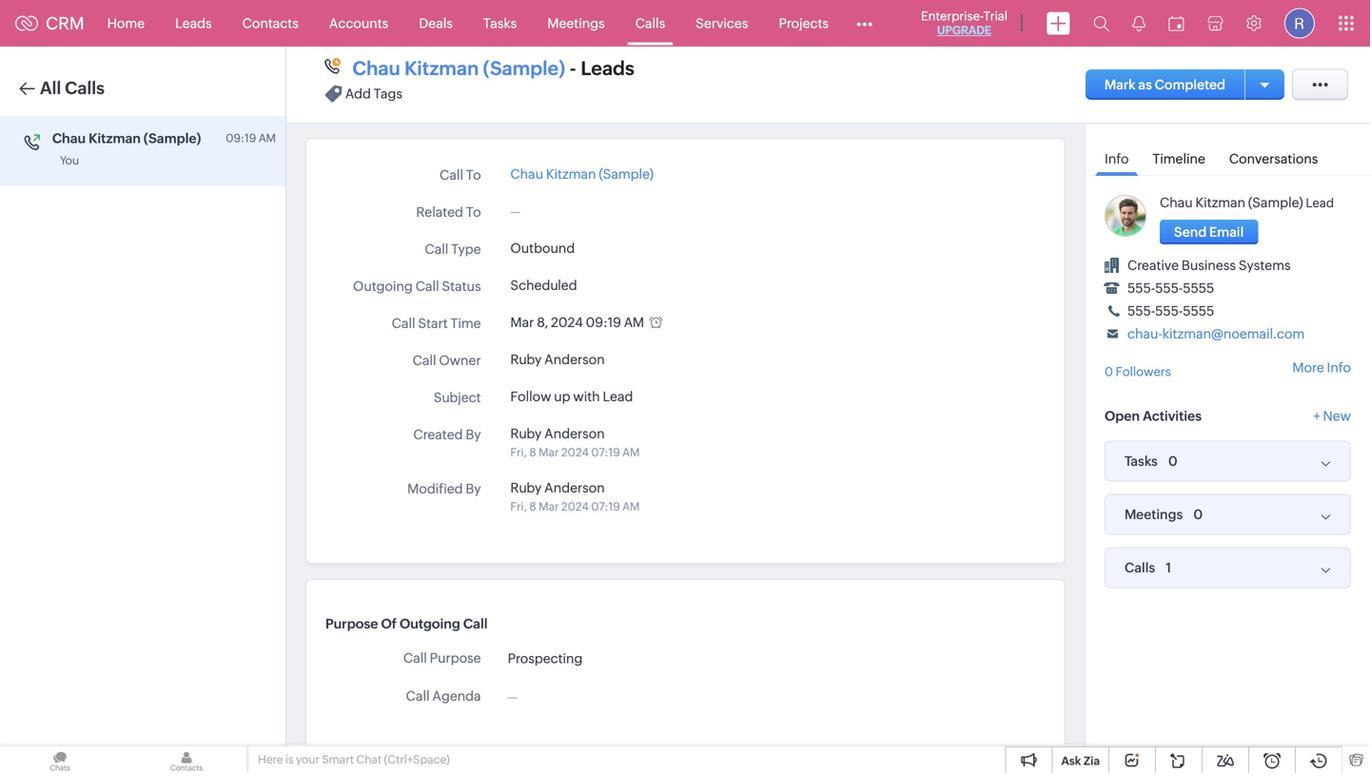 Task type: vqa. For each thing, say whether or not it's contained in the screenshot.
CHAU KITZMAN (SAMPLE) link associated with Leads
yes



Task type: locate. For each thing, give the bounding box(es) containing it.
1
[[1166, 561, 1172, 576]]

2 07:19 from the top
[[591, 501, 620, 514]]

1 horizontal spatial 0
[[1169, 454, 1178, 469]]

call left owner
[[413, 353, 436, 368]]

chau kitzman (sample) lead
[[1160, 195, 1335, 210]]

all
[[40, 79, 61, 98]]

2 vertical spatial mar
[[539, 501, 559, 514]]

2 fri, from the top
[[511, 501, 527, 514]]

to
[[466, 168, 481, 183], [466, 205, 481, 220]]

purpose left of in the bottom of the page
[[326, 617, 378, 632]]

lead inside chau kitzman (sample) lead
[[1306, 196, 1335, 210]]

leads
[[175, 16, 212, 31], [581, 58, 635, 79]]

tasks up the 'chau kitzman (sample) - leads'
[[483, 16, 517, 31]]

fri,
[[511, 446, 527, 459], [511, 501, 527, 514]]

call agenda
[[406, 689, 481, 704]]

call for start
[[392, 316, 416, 331]]

0 horizontal spatial lead
[[603, 389, 633, 405]]

by right created on the left bottom of page
[[466, 427, 481, 443]]

1 by from the top
[[466, 427, 481, 443]]

1 vertical spatial 5555
[[1183, 304, 1215, 319]]

0 vertical spatial mar
[[511, 315, 534, 330]]

by
[[466, 427, 481, 443], [466, 482, 481, 497]]

info
[[1105, 151, 1129, 167], [1327, 360, 1352, 375]]

kitzman@noemail.com
[[1163, 326, 1305, 342]]

8 for created by
[[529, 446, 536, 459]]

1 vertical spatial by
[[466, 482, 481, 497]]

more info link
[[1293, 360, 1352, 375]]

ruby anderson
[[511, 352, 605, 367]]

tasks down open activities
[[1125, 454, 1158, 469]]

am
[[259, 132, 276, 145], [624, 315, 645, 330], [623, 446, 640, 459], [623, 501, 640, 514]]

1 vertical spatial 07:19
[[591, 501, 620, 514]]

more info
[[1293, 360, 1352, 375]]

07:19 for created by
[[591, 446, 620, 459]]

-
[[570, 58, 577, 79]]

0 horizontal spatial leads
[[175, 16, 212, 31]]

meetings link
[[532, 0, 620, 46]]

chau kitzman (sample) link down deals
[[353, 56, 566, 81]]

created
[[413, 427, 463, 443]]

to right related
[[466, 205, 481, 220]]

0 vertical spatial ruby anderson fri, 8 mar 2024 07:19 am
[[511, 426, 640, 459]]

0 horizontal spatial info
[[1105, 151, 1129, 167]]

1 vertical spatial to
[[466, 205, 481, 220]]

2 by from the top
[[466, 482, 481, 497]]

3 anderson from the top
[[545, 481, 605, 496]]

1 vertical spatial leads
[[581, 58, 635, 79]]

kitzman down all calls
[[89, 131, 141, 146]]

timeline
[[1153, 151, 1206, 167]]

5555 up chau-kitzman@noemail.com link
[[1183, 304, 1215, 319]]

modified
[[408, 482, 463, 497]]

call left the type
[[425, 242, 449, 257]]

outgoing up call purpose
[[400, 617, 461, 632]]

2 vertical spatial 2024
[[561, 501, 589, 514]]

leads right home
[[175, 16, 212, 31]]

ask zia
[[1062, 755, 1100, 768]]

1 horizontal spatial chau kitzman (sample)
[[511, 167, 654, 182]]

lead for follow up with lead
[[603, 389, 633, 405]]

1 555-555-5555 from the top
[[1128, 281, 1215, 296]]

new
[[1324, 409, 1352, 424]]

by right modified
[[466, 482, 481, 497]]

0 vertical spatial 0
[[1105, 365, 1114, 379]]

info link
[[1096, 138, 1139, 176]]

calls left 1
[[1125, 561, 1156, 576]]

info left timeline
[[1105, 151, 1129, 167]]

0 horizontal spatial chau kitzman (sample)
[[52, 131, 201, 146]]

call left start
[[392, 316, 416, 331]]

555-
[[1128, 281, 1156, 296], [1156, 281, 1183, 296], [1128, 304, 1156, 319], [1156, 304, 1183, 319]]

signals image
[[1133, 15, 1146, 31]]

purpose up agenda
[[430, 651, 481, 666]]

mar
[[511, 315, 534, 330], [539, 446, 559, 459], [539, 501, 559, 514]]

ruby for modified by
[[511, 481, 542, 496]]

2 5555 from the top
[[1183, 304, 1215, 319]]

2 vertical spatial chau kitzman (sample) link
[[1160, 195, 1304, 210]]

0 vertical spatial leads
[[175, 16, 212, 31]]

2 horizontal spatial 0
[[1194, 507, 1203, 523]]

2 8 from the top
[[529, 501, 536, 514]]

0 horizontal spatial calls
[[65, 79, 105, 98]]

0 vertical spatial 2024
[[551, 315, 583, 330]]

meetings up -
[[548, 16, 605, 31]]

0 vertical spatial 555-555-5555
[[1128, 281, 1215, 296]]

leads right -
[[581, 58, 635, 79]]

create menu image
[[1047, 12, 1071, 35]]

Other Modules field
[[844, 8, 885, 39]]

2 to from the top
[[466, 205, 481, 220]]

0 vertical spatial chau kitzman (sample) link
[[353, 56, 566, 81]]

0 vertical spatial by
[[466, 427, 481, 443]]

search element
[[1082, 0, 1121, 47]]

0 vertical spatial purpose
[[326, 617, 378, 632]]

1 vertical spatial mar
[[539, 446, 559, 459]]

1 vertical spatial meetings
[[1125, 507, 1183, 523]]

purpose of outgoing call
[[326, 617, 488, 632]]

1 vertical spatial 8
[[529, 501, 536, 514]]

1 vertical spatial anderson
[[545, 426, 605, 442]]

1 ruby anderson fri, 8 mar 2024 07:19 am from the top
[[511, 426, 640, 459]]

follow
[[511, 389, 552, 405]]

1 vertical spatial chau kitzman (sample) link
[[511, 167, 654, 182]]

chau kitzman (sample) link down conversations on the top of the page
[[1160, 195, 1304, 210]]

1 horizontal spatial calls
[[636, 16, 666, 31]]

ruby for created by
[[511, 426, 542, 442]]

lead down conversations on the top of the page
[[1306, 196, 1335, 210]]

0 vertical spatial to
[[466, 168, 481, 183]]

2 horizontal spatial calls
[[1125, 561, 1156, 576]]

modified by
[[408, 482, 481, 497]]

crm
[[46, 14, 84, 33]]

related to
[[416, 205, 481, 220]]

0 vertical spatial lead
[[1306, 196, 1335, 210]]

5555 down the business
[[1183, 281, 1215, 296]]

1 horizontal spatial tasks
[[1125, 454, 1158, 469]]

lead for chau kitzman (sample) lead
[[1306, 196, 1335, 210]]

1 horizontal spatial leads
[[581, 58, 635, 79]]

start
[[418, 316, 448, 331]]

chau right call to
[[511, 167, 544, 182]]

call for purpose
[[403, 651, 427, 666]]

calls right all
[[65, 79, 105, 98]]

accounts link
[[314, 0, 404, 46]]

2 anderson from the top
[[545, 426, 605, 442]]

subject
[[434, 390, 481, 405]]

zia
[[1084, 755, 1100, 768]]

call up related to
[[440, 168, 463, 183]]

2 vertical spatial 0
[[1194, 507, 1203, 523]]

1 vertical spatial info
[[1327, 360, 1352, 375]]

1 vertical spatial 555-555-5555
[[1128, 304, 1215, 319]]

profile element
[[1274, 0, 1327, 46]]

1 horizontal spatial purpose
[[430, 651, 481, 666]]

0 horizontal spatial 0
[[1105, 365, 1114, 379]]

chau kitzman (sample) link up outbound
[[511, 167, 654, 182]]

3 ruby from the top
[[511, 481, 542, 496]]

1 8 from the top
[[529, 446, 536, 459]]

0 vertical spatial chau kitzman (sample)
[[52, 131, 201, 146]]

ruby up follow
[[511, 352, 542, 367]]

up
[[554, 389, 571, 405]]

1 vertical spatial 09:19
[[586, 315, 621, 330]]

0 vertical spatial 07:19
[[591, 446, 620, 459]]

chau
[[353, 58, 400, 79], [52, 131, 86, 146], [511, 167, 544, 182], [1160, 195, 1193, 210]]

0 horizontal spatial purpose
[[326, 617, 378, 632]]

1 horizontal spatial lead
[[1306, 196, 1335, 210]]

chau kitzman (sample) link for chau kitzman (sample) lead
[[1160, 195, 1304, 210]]

call left agenda
[[406, 689, 430, 704]]

to up related to
[[466, 168, 481, 183]]

chau kitzman (sample) up you
[[52, 131, 201, 146]]

business
[[1182, 258, 1236, 273]]

with
[[573, 389, 600, 405]]

0 horizontal spatial meetings
[[548, 16, 605, 31]]

chau kitzman (sample) - leads
[[353, 58, 635, 79]]

lead right with
[[603, 389, 633, 405]]

2 ruby from the top
[[511, 426, 542, 442]]

call down purpose of outgoing call
[[403, 651, 427, 666]]

chau kitzman (sample) link
[[353, 56, 566, 81], [511, 167, 654, 182], [1160, 195, 1304, 210]]

2 ruby anderson fri, 8 mar 2024 07:19 am from the top
[[511, 481, 640, 514]]

0 vertical spatial 8
[[529, 446, 536, 459]]

None button
[[1160, 220, 1259, 245]]

as
[[1139, 77, 1153, 92]]

09:19
[[226, 132, 256, 145], [586, 315, 621, 330]]

07:19 for modified by
[[591, 501, 620, 514]]

1 vertical spatial 2024
[[561, 446, 589, 459]]

1 vertical spatial ruby
[[511, 426, 542, 442]]

5555
[[1183, 281, 1215, 296], [1183, 304, 1215, 319]]

call for agenda
[[406, 689, 430, 704]]

purpose
[[326, 617, 378, 632], [430, 651, 481, 666]]

1 ruby from the top
[[511, 352, 542, 367]]

1 vertical spatial tasks
[[1125, 454, 1158, 469]]

0 horizontal spatial tasks
[[483, 16, 517, 31]]

0 vertical spatial anderson
[[545, 352, 605, 367]]

0 vertical spatial fri,
[[511, 446, 527, 459]]

0 vertical spatial 09:19
[[226, 132, 256, 145]]

1 to from the top
[[466, 168, 481, 183]]

kitzman
[[405, 58, 479, 79], [89, 131, 141, 146], [546, 167, 596, 182], [1196, 195, 1246, 210]]

8
[[529, 446, 536, 459], [529, 501, 536, 514]]

call owner
[[413, 353, 481, 368]]

(ctrl+space)
[[384, 754, 450, 767]]

555-555-5555 up chau- at the top right of the page
[[1128, 304, 1215, 319]]

ruby right modified by
[[511, 481, 542, 496]]

ruby anderson fri, 8 mar 2024 07:19 am
[[511, 426, 640, 459], [511, 481, 640, 514]]

2 vertical spatial ruby
[[511, 481, 542, 496]]

info right the more
[[1327, 360, 1352, 375]]

1 vertical spatial purpose
[[430, 651, 481, 666]]

0 vertical spatial 5555
[[1183, 281, 1215, 296]]

1 vertical spatial ruby anderson fri, 8 mar 2024 07:19 am
[[511, 481, 640, 514]]

call left status
[[416, 279, 439, 294]]

chau kitzman (sample) up outbound
[[511, 167, 654, 182]]

calendar image
[[1169, 16, 1185, 31]]

2024
[[551, 315, 583, 330], [561, 446, 589, 459], [561, 501, 589, 514]]

1 vertical spatial fri,
[[511, 501, 527, 514]]

calls
[[636, 16, 666, 31], [65, 79, 105, 98], [1125, 561, 1156, 576]]

chau kitzman (sample)
[[52, 131, 201, 146], [511, 167, 654, 182]]

0 vertical spatial tasks
[[483, 16, 517, 31]]

ruby anderson fri, 8 mar 2024 07:19 am for created by
[[511, 426, 640, 459]]

1 vertical spatial 0
[[1169, 454, 1178, 469]]

(sample)
[[483, 58, 566, 79], [144, 131, 201, 146], [599, 167, 654, 182], [1249, 195, 1304, 210]]

meetings
[[548, 16, 605, 31], [1125, 507, 1183, 523]]

created by
[[413, 427, 481, 443]]

07:19
[[591, 446, 620, 459], [591, 501, 620, 514]]

1 fri, from the top
[[511, 446, 527, 459]]

chau down timeline
[[1160, 195, 1193, 210]]

2024 for created by
[[561, 446, 589, 459]]

outgoing up call start time
[[353, 279, 413, 294]]

0 horizontal spatial 09:19
[[226, 132, 256, 145]]

ruby
[[511, 352, 542, 367], [511, 426, 542, 442], [511, 481, 542, 496]]

+
[[1314, 409, 1321, 424]]

1 07:19 from the top
[[591, 446, 620, 459]]

call for to
[[440, 168, 463, 183]]

0
[[1105, 365, 1114, 379], [1169, 454, 1178, 469], [1194, 507, 1203, 523]]

555-555-5555 down creative
[[1128, 281, 1215, 296]]

0 vertical spatial ruby
[[511, 352, 542, 367]]

2 vertical spatial anderson
[[545, 481, 605, 496]]

ruby down follow
[[511, 426, 542, 442]]

creative business systems
[[1128, 258, 1291, 273]]

tags
[[374, 86, 403, 101]]

mar for modified by
[[539, 501, 559, 514]]

1 vertical spatial lead
[[603, 389, 633, 405]]

calls left services link
[[636, 16, 666, 31]]

anderson for modified by
[[545, 481, 605, 496]]

meetings up 1
[[1125, 507, 1183, 523]]



Task type: describe. For each thing, give the bounding box(es) containing it.
systems
[[1239, 258, 1291, 273]]

mar 8, 2024 09:19 am
[[511, 315, 645, 330]]

add
[[345, 86, 371, 101]]

status
[[442, 279, 481, 294]]

2 555-555-5555 from the top
[[1128, 304, 1215, 319]]

is
[[285, 754, 294, 767]]

upgrade
[[937, 24, 992, 37]]

of
[[381, 617, 397, 632]]

ask
[[1062, 755, 1082, 768]]

logo image
[[15, 16, 38, 31]]

contacts
[[242, 16, 299, 31]]

mark as completed button
[[1086, 69, 1245, 100]]

to for related to
[[466, 205, 481, 220]]

enterprise-
[[921, 9, 984, 23]]

1 vertical spatial calls
[[65, 79, 105, 98]]

contacts link
[[227, 0, 314, 46]]

conversations link
[[1220, 138, 1328, 175]]

1 vertical spatial chau kitzman (sample)
[[511, 167, 654, 182]]

1 horizontal spatial 09:19
[[586, 315, 621, 330]]

call type
[[425, 242, 481, 257]]

agenda
[[432, 689, 481, 704]]

call start time
[[392, 316, 481, 331]]

tasks link
[[468, 0, 532, 46]]

followers
[[1116, 365, 1171, 379]]

8,
[[537, 315, 548, 330]]

0 followers
[[1105, 365, 1171, 379]]

anderson for created by
[[545, 426, 605, 442]]

1 5555 from the top
[[1183, 281, 1215, 296]]

projects link
[[764, 0, 844, 46]]

prospecting
[[508, 652, 583, 667]]

create menu element
[[1036, 0, 1082, 46]]

services
[[696, 16, 749, 31]]

here is your smart chat (ctrl+space)
[[258, 754, 450, 767]]

0 vertical spatial meetings
[[548, 16, 605, 31]]

here
[[258, 754, 283, 767]]

your
[[296, 754, 320, 767]]

mark as completed
[[1105, 77, 1226, 92]]

0 vertical spatial outgoing
[[353, 279, 413, 294]]

timeline link
[[1144, 138, 1215, 175]]

call to
[[440, 168, 481, 183]]

home link
[[92, 0, 160, 46]]

8 for modified by
[[529, 501, 536, 514]]

chau up add tags
[[353, 58, 400, 79]]

leads link
[[160, 0, 227, 46]]

call for type
[[425, 242, 449, 257]]

call for owner
[[413, 353, 436, 368]]

smart
[[322, 754, 354, 767]]

1 horizontal spatial meetings
[[1125, 507, 1183, 523]]

time
[[451, 316, 481, 331]]

outbound
[[511, 241, 575, 256]]

conversations
[[1230, 151, 1319, 167]]

open
[[1105, 409, 1140, 424]]

calls link
[[620, 0, 681, 46]]

accounts
[[329, 16, 389, 31]]

09:19 am
[[226, 132, 276, 145]]

kitzman down deals
[[405, 58, 479, 79]]

profile image
[[1285, 8, 1315, 39]]

creative
[[1128, 258, 1179, 273]]

call purpose
[[403, 651, 481, 666]]

add tags
[[345, 86, 403, 101]]

signals element
[[1121, 0, 1157, 47]]

fri, for modified by
[[511, 501, 527, 514]]

owner
[[439, 353, 481, 368]]

+ new
[[1314, 409, 1352, 424]]

all calls
[[40, 79, 105, 98]]

deals
[[419, 16, 453, 31]]

trial
[[984, 9, 1008, 23]]

scheduled
[[511, 278, 577, 293]]

chau up you
[[52, 131, 86, 146]]

0 vertical spatial calls
[[636, 16, 666, 31]]

0 for meetings
[[1194, 507, 1203, 523]]

chau kitzman (sample) link for leads
[[353, 56, 566, 81]]

deals link
[[404, 0, 468, 46]]

1 horizontal spatial info
[[1327, 360, 1352, 375]]

chau-kitzman@noemail.com link
[[1128, 326, 1305, 342]]

you
[[60, 154, 79, 167]]

search image
[[1094, 15, 1110, 31]]

activities
[[1143, 409, 1202, 424]]

1 vertical spatial outgoing
[[400, 617, 461, 632]]

ruby anderson fri, 8 mar 2024 07:19 am for modified by
[[511, 481, 640, 514]]

projects
[[779, 16, 829, 31]]

contacts image
[[127, 747, 247, 774]]

0 vertical spatial info
[[1105, 151, 1129, 167]]

by for created by
[[466, 427, 481, 443]]

outgoing call status
[[353, 279, 481, 294]]

kitzman down timeline
[[1196, 195, 1246, 210]]

services link
[[681, 0, 764, 46]]

home
[[107, 16, 145, 31]]

call up call purpose
[[463, 617, 488, 632]]

kitzman up outbound
[[546, 167, 596, 182]]

follow up with lead
[[511, 389, 633, 405]]

open activities
[[1105, 409, 1202, 424]]

mark
[[1105, 77, 1136, 92]]

2024 for modified by
[[561, 501, 589, 514]]

by for modified by
[[466, 482, 481, 497]]

related
[[416, 205, 463, 220]]

fri, for created by
[[511, 446, 527, 459]]

more
[[1293, 360, 1325, 375]]

0 for tasks
[[1169, 454, 1178, 469]]

completed
[[1155, 77, 1226, 92]]

chats image
[[0, 747, 120, 774]]

chau-kitzman@noemail.com
[[1128, 326, 1305, 342]]

chat
[[356, 754, 382, 767]]

mar for created by
[[539, 446, 559, 459]]

1 anderson from the top
[[545, 352, 605, 367]]

chau-
[[1128, 326, 1163, 342]]

to for call to
[[466, 168, 481, 183]]

2 vertical spatial calls
[[1125, 561, 1156, 576]]

type
[[451, 242, 481, 257]]

enterprise-trial upgrade
[[921, 9, 1008, 37]]



